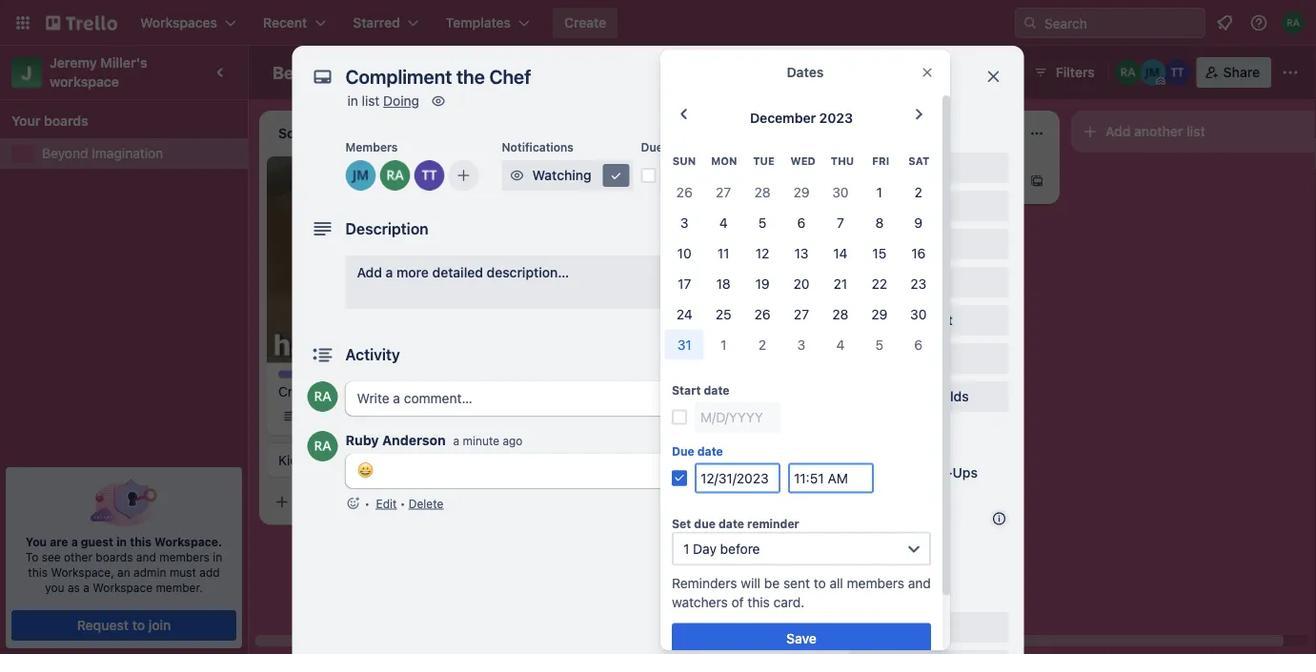 Task type: describe. For each thing, give the bounding box(es) containing it.
0 vertical spatial members
[[346, 140, 398, 154]]

24 button
[[665, 299, 704, 329]]

edit • delete
[[376, 497, 444, 510]]

1 down the
[[634, 245, 640, 258]]

beyond inside board name text field
[[273, 62, 334, 82]]

and inside you are a guest in this workspace. to see other boards and members in this workspace, an admin must add you as a workspace member.
[[136, 550, 156, 564]]

card for bottommost add a card button
[[337, 494, 365, 510]]

0 vertical spatial terry turtle (terryturtle) image
[[1165, 59, 1192, 86]]

0 vertical spatial in
[[348, 93, 358, 109]]

save
[[787, 630, 817, 646]]

sun
[[673, 155, 696, 168]]

16 button
[[900, 238, 939, 268]]

save button
[[672, 623, 932, 653]]

checklist link
[[849, 229, 1009, 259]]

add a card for create from template… image
[[568, 287, 636, 303]]

attachment button
[[849, 305, 1009, 336]]

checklist
[[880, 236, 938, 252]]

15
[[873, 245, 887, 261]]

0 vertical spatial 28 button
[[743, 177, 782, 207]]

Add time text field
[[789, 463, 874, 493]]

1 down the "25" button on the right
[[721, 336, 727, 352]]

thoughts thinking
[[549, 165, 602, 193]]

add left another
[[1106, 123, 1131, 139]]

21 button
[[821, 268, 860, 299]]

filters
[[1056, 64, 1095, 80]]

add down thu
[[839, 173, 864, 189]]

13
[[795, 245, 809, 261]]

0 horizontal spatial dates
[[787, 64, 824, 80]]

0 horizontal spatial 30
[[833, 184, 849, 200]]

0 vertical spatial 30 button
[[821, 177, 860, 207]]

fri
[[873, 155, 890, 168]]

kickoff meeting
[[278, 452, 375, 468]]

1 horizontal spatial 2 button
[[900, 177, 939, 207]]

1 down create instagram
[[328, 409, 333, 423]]

create button
[[553, 8, 618, 38]]

ruby anderson (rubyanderson7) image inside the primary element
[[1283, 11, 1305, 34]]

watchers
[[672, 594, 728, 610]]

add down dec 1 option
[[568, 287, 594, 303]]

1 vertical spatial ruby anderson (rubyanderson7) image
[[380, 160, 411, 191]]

date right start
[[704, 384, 730, 397]]

8 button
[[860, 207, 900, 238]]

ups
[[953, 465, 978, 481]]

14 button
[[821, 238, 860, 268]]

1 horizontal spatial 6 button
[[900, 329, 939, 360]]

0 vertical spatial due date
[[641, 140, 692, 154]]

custom fields button
[[849, 387, 1009, 406]]

members inside you are a guest in this workspace. to see other boards and members in this workspace, an admin must add you as a workspace member.
[[159, 550, 210, 564]]

1 vertical spatial 28 button
[[821, 299, 860, 329]]

add a more detailed description… link
[[346, 256, 834, 309]]

members inside reminders will be sent to all members and watchers of this card.
[[847, 575, 905, 591]]

members inside members link
[[880, 160, 939, 175]]

1 horizontal spatial 26 button
[[743, 299, 782, 329]]

customize views image
[[608, 63, 627, 82]]

search image
[[1023, 15, 1038, 31]]

button
[[908, 543, 950, 559]]

dec for dec 1
[[572, 245, 593, 258]]

next month image
[[908, 103, 931, 126]]

sent
[[784, 575, 810, 591]]

compliment the chef link
[[549, 217, 770, 236]]

mon
[[712, 155, 738, 168]]

add left button
[[880, 543, 905, 559]]

grinning image
[[357, 462, 374, 479]]

Write a comment text field
[[346, 381, 834, 416]]

0 vertical spatial 28
[[755, 184, 771, 200]]

ago
[[503, 434, 523, 448]]

10 button
[[665, 238, 704, 268]]

1 vertical spatial in
[[116, 535, 127, 548]]

1 up ruby
[[366, 409, 371, 423]]

1 vertical spatial due date
[[672, 445, 724, 458]]

7
[[837, 214, 845, 230]]

date up before
[[719, 517, 745, 530]]

0 horizontal spatial 1 button
[[704, 329, 743, 360]]

3 for 3 button to the right
[[798, 336, 806, 352]]

add left power-
[[880, 465, 905, 481]]

1 vertical spatial 30 button
[[900, 299, 939, 329]]

create for create instagram
[[278, 383, 319, 399]]

detailed
[[433, 265, 483, 280]]

11
[[718, 245, 730, 261]]

21
[[834, 275, 848, 291]]

a right as
[[83, 581, 90, 594]]

thinking link
[[549, 175, 770, 195]]

show
[[740, 347, 775, 362]]

6 for the rightmost 6 button
[[915, 336, 923, 352]]

minute
[[463, 434, 500, 448]]

3 for top 3 button
[[681, 214, 689, 230]]

a inside ruby anderson a minute ago
[[453, 434, 460, 448]]

1 horizontal spatial 1 button
[[860, 177, 900, 207]]

compliment
[[549, 219, 624, 235]]

color: bold red, title: "thoughts" element
[[549, 164, 602, 178]]

watching
[[533, 167, 592, 183]]

20
[[794, 275, 810, 291]]

•
[[400, 497, 406, 510]]

you
[[26, 535, 47, 548]]

edit link
[[376, 497, 397, 510]]

29 for bottom 29 button
[[872, 306, 888, 322]]

due
[[695, 517, 716, 530]]

doing link
[[383, 93, 420, 109]]

beyond imagination link
[[42, 144, 236, 163]]

start
[[672, 384, 701, 397]]

create for create
[[565, 15, 607, 31]]

0 vertical spatial list
[[362, 93, 380, 109]]

request to join
[[77, 617, 171, 633]]

add a card button for create from template… image
[[538, 280, 751, 311]]

sm image for members
[[855, 158, 874, 177]]

fields
[[932, 389, 969, 404]]

0 horizontal spatial 2 button
[[743, 329, 782, 360]]

a left add reaction "image"
[[326, 494, 334, 510]]

1 vertical spatial 5 button
[[860, 329, 900, 360]]

1 left day
[[684, 540, 690, 556]]

1 vertical spatial 30
[[911, 306, 927, 322]]

15 button
[[860, 238, 900, 268]]

0 horizontal spatial terry turtle (terryturtle) image
[[698, 240, 721, 263]]

1 horizontal spatial terry turtle (terryturtle) image
[[481, 405, 503, 428]]

0 vertical spatial jeremy miller (jeremymiller198) image
[[1140, 59, 1167, 86]]

imagination inside board name text field
[[338, 62, 435, 82]]

add button
[[880, 543, 950, 559]]

1 day before
[[684, 540, 761, 556]]

1 left at on the right of page
[[700, 167, 706, 183]]

am
[[761, 167, 781, 183]]

23 button
[[900, 268, 939, 299]]

jeremy
[[50, 55, 97, 71]]

29 for 29 button to the left
[[794, 184, 810, 200]]

0 vertical spatial 3 button
[[665, 207, 704, 238]]

1 horizontal spatial 28
[[833, 306, 849, 322]]

guest
[[81, 535, 114, 548]]

0 horizontal spatial boards
[[44, 113, 88, 129]]

create from template… image
[[759, 288, 774, 303]]

ruby anderson a minute ago
[[346, 432, 523, 448]]

ruby anderson (rubyanderson7) image up 19
[[751, 240, 774, 263]]

start date
[[672, 384, 730, 397]]

your boards with 1 items element
[[11, 110, 227, 133]]

power-
[[908, 465, 953, 481]]

2 for 2 "button" to the left
[[759, 336, 767, 352]]

a left more
[[386, 265, 393, 280]]

2 vertical spatial add a card
[[298, 494, 365, 510]]

workspace
[[93, 581, 153, 594]]

instagram
[[323, 383, 384, 399]]

dec 1 at 11:51 am button
[[660, 160, 812, 191]]

a down fri
[[868, 173, 875, 189]]

all
[[830, 575, 844, 591]]

ruby anderson (rubyanderson7) image left ruby
[[308, 431, 338, 462]]

Board name text field
[[263, 57, 445, 88]]

an
[[117, 565, 130, 579]]

ruby anderson (rubyanderson7) image down color: purple, title: none icon
[[308, 381, 338, 412]]

1 inside option
[[597, 245, 602, 258]]

before
[[721, 540, 761, 556]]

1 vertical spatial jeremy miller (jeremymiller198) image
[[346, 160, 376, 191]]

chef
[[651, 219, 680, 235]]

your boards
[[11, 113, 88, 129]]

1 vertical spatial beyond
[[42, 145, 88, 161]]

add down kickoff
[[298, 494, 323, 510]]

move link
[[849, 612, 1009, 643]]

2 vertical spatial add a card button
[[267, 487, 481, 517]]

18
[[717, 275, 731, 291]]

description…
[[487, 265, 569, 280]]

last month image
[[673, 103, 696, 126]]

add members to card image
[[456, 166, 472, 185]]

9
[[915, 214, 923, 230]]

as
[[68, 581, 80, 594]]

27 for 27 button to the top
[[716, 184, 732, 200]]

close popover image
[[920, 65, 935, 80]]

date up sun
[[667, 140, 692, 154]]

add left more
[[357, 265, 382, 280]]

0 horizontal spatial 6 button
[[782, 207, 821, 238]]

automation image
[[993, 57, 1020, 84]]

1 vertical spatial beyond imagination
[[42, 145, 163, 161]]

add
[[200, 565, 220, 579]]

1 vertical spatial 29 button
[[860, 299, 900, 329]]

set due date reminder
[[672, 517, 800, 530]]

8
[[876, 214, 884, 230]]

at
[[710, 167, 722, 183]]



Task type: vqa. For each thing, say whether or not it's contained in the screenshot.
middle Jeremy Miller (jeremymiller198) IMAGE
yes



Task type: locate. For each thing, give the bounding box(es) containing it.
in up the add
[[213, 550, 222, 564]]

28 down 21 button
[[833, 306, 849, 322]]

0 vertical spatial and
[[136, 550, 156, 564]]

add power-ups
[[880, 465, 978, 481]]

5 button down the "attachment"
[[860, 329, 900, 360]]

jeremy miller (jeremymiller198) image left 12
[[725, 240, 748, 263]]

26 button down 19
[[743, 299, 782, 329]]

beyond imagination down your boards with 1 items element
[[42, 145, 163, 161]]

boards up "an"
[[96, 550, 133, 564]]

1 vertical spatial 26 button
[[743, 299, 782, 329]]

a down the dec 1
[[597, 287, 604, 303]]

0 vertical spatial add a card
[[839, 173, 907, 189]]

card for add a card button associated with create from template… icon
[[879, 173, 907, 189]]

ruby anderson (rubyanderson7) image down search field
[[1115, 59, 1142, 86]]

0 horizontal spatial 29 button
[[782, 177, 821, 207]]

1 vertical spatial 26
[[755, 306, 771, 322]]

thoughts
[[549, 165, 602, 178]]

1 horizontal spatial imagination
[[338, 62, 435, 82]]

sm image inside watching button
[[607, 166, 626, 185]]

1 horizontal spatial beyond imagination
[[273, 62, 435, 82]]

december
[[750, 110, 816, 126]]

27 for the bottommost 27 button
[[794, 306, 810, 322]]

14
[[834, 245, 848, 261]]

actions
[[849, 592, 892, 606]]

1 vertical spatial 1 button
[[704, 329, 743, 360]]

0 vertical spatial dates
[[787, 64, 824, 80]]

to left join
[[132, 617, 145, 633]]

1 vertical spatial and
[[909, 575, 931, 591]]

due down start
[[672, 445, 695, 458]]

join
[[149, 617, 171, 633]]

5 for topmost 5 button
[[759, 214, 767, 230]]

1 vertical spatial boards
[[96, 550, 133, 564]]

ruby anderson (rubyanderson7) image right open information menu icon
[[1283, 11, 1305, 34]]

will
[[741, 575, 761, 591]]

sm image
[[607, 166, 626, 185], [855, 235, 874, 254], [855, 618, 874, 637]]

terry turtle (terryturtle) image left add members to card icon
[[414, 160, 445, 191]]

open information menu image
[[1250, 13, 1269, 32]]

imagination up in list doing
[[338, 62, 435, 82]]

members up must
[[159, 550, 210, 564]]

2 vertical spatial sm image
[[855, 618, 874, 637]]

labels link
[[849, 191, 1009, 221]]

6 up 13
[[798, 214, 806, 230]]

5 up 12
[[759, 214, 767, 230]]

show details link
[[729, 339, 832, 370]]

dates button
[[849, 267, 1009, 298]]

board link
[[517, 57, 598, 88]]

1 vertical spatial 4 button
[[821, 329, 860, 360]]

0 horizontal spatial 5
[[759, 214, 767, 230]]

5 button up 12
[[743, 207, 782, 238]]

1 horizontal spatial to
[[814, 575, 826, 591]]

sm image inside cover link
[[855, 349, 874, 368]]

request
[[77, 617, 129, 633]]

4
[[720, 214, 728, 230], [837, 336, 845, 352]]

0 vertical spatial sm image
[[607, 166, 626, 185]]

reminder
[[748, 517, 800, 530]]

28 button down 21
[[821, 299, 860, 329]]

17 button
[[665, 268, 704, 299]]

4 button right the details
[[821, 329, 860, 360]]

1 vertical spatial 28
[[833, 306, 849, 322]]

date up m/d/yyyy text field
[[698, 445, 724, 458]]

to inside reminders will be sent to all members and watchers of this card.
[[814, 575, 826, 591]]

must
[[170, 565, 196, 579]]

27 down 20 button
[[794, 306, 810, 322]]

dec for dec 1 at 11:51 am
[[672, 167, 697, 183]]

0 vertical spatial 5 button
[[743, 207, 782, 238]]

sm image down actions
[[855, 618, 874, 637]]

sat
[[909, 155, 930, 168]]

1 horizontal spatial 26
[[755, 306, 771, 322]]

0 horizontal spatial 27 button
[[704, 177, 743, 207]]

ruby
[[346, 432, 379, 448]]

jeremy miller (jeremymiller198) image up the description
[[346, 160, 376, 191]]

1 vertical spatial 29
[[872, 306, 888, 322]]

show menu image
[[1282, 63, 1301, 82]]

26 down sun
[[677, 184, 693, 200]]

boards right your
[[44, 113, 88, 129]]

beyond
[[273, 62, 334, 82], [42, 145, 88, 161]]

show details
[[740, 347, 821, 362]]

22
[[872, 275, 888, 291]]

sm image left cover
[[855, 349, 874, 368]]

dec left at on the right of page
[[672, 167, 697, 183]]

26 down create from template… image
[[755, 306, 771, 322]]

ruby anderson (rubyanderson7) image
[[1283, 11, 1305, 34], [380, 160, 411, 191]]

1 horizontal spatial 3 button
[[782, 329, 821, 360]]

sm image for cover
[[855, 349, 874, 368]]

color: purple, title: none image
[[278, 370, 317, 378]]

1 horizontal spatial ruby anderson (rubyanderson7) image
[[1283, 11, 1305, 34]]

11 button
[[704, 238, 743, 268]]

to
[[26, 550, 38, 564]]

add reaction image
[[346, 494, 361, 513]]

3 right show
[[798, 336, 806, 352]]

24
[[677, 306, 693, 322]]

add a card down the kickoff meeting
[[298, 494, 365, 510]]

1 button
[[860, 177, 900, 207], [704, 329, 743, 360]]

members down in list doing
[[346, 140, 398, 154]]

0 horizontal spatial terry turtle (terryturtle) image
[[414, 160, 445, 191]]

1 horizontal spatial 29
[[872, 306, 888, 322]]

1 vertical spatial add a card button
[[538, 280, 751, 311]]

you are a guest in this workspace. to see other boards and members in this workspace, an admin must add you as a workspace member.
[[26, 535, 222, 594]]

1 horizontal spatial 6
[[915, 336, 923, 352]]

workspace visible image
[[491, 65, 506, 80]]

1 vertical spatial 27 button
[[782, 299, 821, 329]]

0 vertical spatial 2 button
[[900, 177, 939, 207]]

your
[[11, 113, 41, 129]]

to inside request to join button
[[132, 617, 145, 633]]

30 button up "7"
[[821, 177, 860, 207]]

0 vertical spatial 29
[[794, 184, 810, 200]]

custom fields
[[880, 389, 969, 404]]

0 horizontal spatial 2
[[759, 336, 767, 352]]

request to join button
[[12, 610, 236, 641]]

0 vertical spatial 1 button
[[860, 177, 900, 207]]

2 down members link on the right of page
[[915, 184, 923, 200]]

2 for right 2 "button"
[[915, 184, 923, 200]]

1 horizontal spatial 4
[[837, 336, 845, 352]]

miller's
[[100, 55, 148, 71]]

4 up 11
[[720, 214, 728, 230]]

dec 1 at 11:51 am
[[672, 167, 781, 183]]

due up mark due date as complete "checkbox"
[[641, 140, 663, 154]]

a
[[868, 173, 875, 189], [386, 265, 393, 280], [597, 287, 604, 303], [453, 434, 460, 448], [326, 494, 334, 510], [71, 535, 78, 548], [83, 581, 90, 594]]

0 horizontal spatial beyond imagination
[[42, 145, 163, 161]]

imagination
[[338, 62, 435, 82], [92, 145, 163, 161]]

Dec 1 checkbox
[[549, 240, 608, 263]]

26 for 26 button to the right
[[755, 306, 771, 322]]

3 right chef
[[681, 214, 689, 230]]

card down fri
[[879, 173, 907, 189]]

workspace.
[[155, 535, 222, 548]]

dec inside option
[[572, 245, 593, 258]]

0 vertical spatial beyond
[[273, 62, 334, 82]]

of
[[732, 594, 744, 610]]

this down to
[[28, 565, 48, 579]]

members
[[159, 550, 210, 564], [847, 575, 905, 591]]

0 vertical spatial boards
[[44, 113, 88, 129]]

28
[[755, 184, 771, 200], [833, 306, 849, 322]]

due date up sun
[[641, 140, 692, 154]]

26 for top 26 button
[[677, 184, 693, 200]]

1 vertical spatial sm image
[[855, 235, 874, 254]]

1 button up 8
[[860, 177, 900, 207]]

jeremy miller (jeremymiller198) image
[[1140, 59, 1167, 86], [346, 160, 376, 191], [725, 240, 748, 263]]

6 button up 13
[[782, 207, 821, 238]]

0 vertical spatial 4
[[720, 214, 728, 230]]

0 horizontal spatial 27
[[716, 184, 732, 200]]

1 horizontal spatial in
[[213, 550, 222, 564]]

17
[[678, 275, 692, 291]]

members up actions
[[847, 575, 905, 591]]

31 button
[[665, 329, 704, 360]]

dates inside "button"
[[880, 274, 916, 290]]

jeremy miller's workspace
[[50, 55, 151, 90]]

28 button
[[743, 177, 782, 207], [821, 299, 860, 329]]

are
[[50, 535, 68, 548]]

1 horizontal spatial terry turtle (terryturtle) image
[[1165, 59, 1192, 86]]

sm image inside move link
[[855, 618, 874, 637]]

2 left the details
[[759, 336, 767, 352]]

2 vertical spatial jeremy miller (jeremymiller198) image
[[725, 240, 748, 263]]

27 button
[[704, 177, 743, 207], [782, 299, 821, 329]]

0 horizontal spatial 29
[[794, 184, 810, 200]]

sm image right 14 on the right of the page
[[855, 235, 874, 254]]

20 button
[[782, 268, 821, 299]]

the
[[627, 219, 647, 235]]

0 vertical spatial card
[[879, 173, 907, 189]]

terry turtle (terryturtle) image right 10
[[698, 240, 721, 263]]

1 down fri
[[877, 184, 883, 200]]

4 button
[[704, 207, 743, 238], [821, 329, 860, 360]]

be
[[765, 575, 780, 591]]

and inside reminders will be sent to all members and watchers of this card.
[[909, 575, 931, 591]]

2 horizontal spatial in
[[348, 93, 358, 109]]

12
[[756, 245, 770, 261]]

notifications
[[502, 140, 574, 154]]

jeremy miller (jeremymiller198) image down search field
[[1140, 59, 1167, 86]]

card left 17 button
[[608, 287, 636, 303]]

1 vertical spatial dates
[[880, 274, 916, 290]]

9 button
[[900, 207, 939, 238]]

boards inside you are a guest in this workspace. to see other boards and members in this workspace, an admin must add you as a workspace member.
[[96, 550, 133, 564]]

27 down dec 1 at 11:51 am
[[716, 184, 732, 200]]

attachment
[[880, 312, 953, 328]]

see
[[42, 550, 61, 564]]

0 vertical spatial 30
[[833, 184, 849, 200]]

0 vertical spatial 27
[[716, 184, 732, 200]]

3 button right show
[[782, 329, 821, 360]]

0 horizontal spatial 28 button
[[743, 177, 782, 207]]

0 vertical spatial 6 button
[[782, 207, 821, 238]]

2 horizontal spatial add a card button
[[809, 166, 1022, 196]]

0 vertical spatial this
[[130, 535, 152, 548]]

reminders
[[672, 575, 738, 591]]

M/D/YYYY text field
[[695, 402, 781, 432]]

terry turtle (terryturtle) image
[[414, 160, 445, 191], [481, 405, 503, 428]]

this inside reminders will be sent to all members and watchers of this card.
[[748, 594, 770, 610]]

1 vertical spatial add a card
[[568, 287, 636, 303]]

Search field
[[1038, 9, 1205, 37]]

0 vertical spatial 26
[[677, 184, 693, 200]]

filters button
[[1028, 57, 1101, 88]]

watching button
[[502, 160, 634, 191]]

30 down 23 button at right top
[[911, 306, 927, 322]]

in right guest
[[116, 535, 127, 548]]

primary element
[[0, 0, 1317, 46]]

1 horizontal spatial dates
[[880, 274, 916, 290]]

list inside button
[[1187, 123, 1206, 139]]

and down add button on the bottom right of the page
[[909, 575, 931, 591]]

5 for 5 button to the bottom
[[876, 336, 884, 352]]

1 vertical spatial 3
[[798, 336, 806, 352]]

None text field
[[336, 59, 965, 93]]

create from template… image
[[1030, 174, 1045, 189]]

sm image inside checklist link
[[855, 235, 874, 254]]

1 horizontal spatial jeremy miller (jeremymiller198) image
[[725, 240, 748, 263]]

reminders will be sent to all members and watchers of this card.
[[672, 575, 931, 610]]

delete
[[409, 497, 444, 510]]

6 button down the "attachment"
[[900, 329, 939, 360]]

3 button up 10
[[665, 207, 704, 238]]

1 horizontal spatial add a card button
[[538, 280, 751, 311]]

share button
[[1197, 57, 1272, 88]]

members
[[346, 140, 398, 154], [880, 160, 939, 175]]

0 horizontal spatial list
[[362, 93, 380, 109]]

create down color: purple, title: none icon
[[278, 383, 319, 399]]

0 horizontal spatial this
[[28, 565, 48, 579]]

0 notifications image
[[1214, 11, 1237, 34]]

a left minute
[[453, 434, 460, 448]]

1 horizontal spatial 2
[[915, 184, 923, 200]]

Mark due date as complete checkbox
[[641, 168, 657, 183]]

create up board
[[565, 15, 607, 31]]

sm image inside watching button
[[508, 166, 527, 185]]

29 down 22 button
[[872, 306, 888, 322]]

card for add a card button associated with create from template… image
[[608, 287, 636, 303]]

0 vertical spatial 27 button
[[704, 177, 743, 207]]

1 horizontal spatial 27
[[794, 306, 810, 322]]

sm image down notifications
[[508, 166, 527, 185]]

6 for leftmost 6 button
[[798, 214, 806, 230]]

set
[[672, 517, 692, 530]]

thu
[[831, 155, 855, 168]]

1 vertical spatial 5
[[876, 336, 884, 352]]

beyond imagination up in list doing
[[273, 62, 435, 82]]

28 button down tue
[[743, 177, 782, 207]]

31
[[678, 336, 692, 352]]

30 button down 23
[[900, 299, 939, 329]]

to left all
[[814, 575, 826, 591]]

1 horizontal spatial 29 button
[[860, 299, 900, 329]]

sm image right thu
[[855, 158, 874, 177]]

card down grinning image
[[337, 494, 365, 510]]

0 horizontal spatial imagination
[[92, 145, 163, 161]]

another
[[1135, 123, 1184, 139]]

imagination down your boards with 1 items element
[[92, 145, 163, 161]]

26 button down sun
[[665, 177, 704, 207]]

beyond imagination
[[273, 62, 435, 82], [42, 145, 163, 161]]

0 vertical spatial members
[[159, 550, 210, 564]]

add a more detailed description…
[[357, 265, 569, 280]]

create instagram link
[[278, 382, 500, 401]]

beyond imagination inside board name text field
[[273, 62, 435, 82]]

sm image for watching
[[508, 166, 527, 185]]

0 horizontal spatial members
[[159, 550, 210, 564]]

0 horizontal spatial in
[[116, 535, 127, 548]]

0 horizontal spatial add a card button
[[267, 487, 481, 517]]

activity
[[346, 346, 400, 364]]

25
[[716, 306, 732, 322]]

1 horizontal spatial 5
[[876, 336, 884, 352]]

sm image left mark due date as complete "checkbox"
[[607, 166, 626, 185]]

back to home image
[[46, 8, 117, 38]]

4 right the details
[[837, 336, 845, 352]]

0 horizontal spatial to
[[132, 617, 145, 633]]

16
[[912, 245, 926, 261]]

sm image for move
[[855, 618, 874, 637]]

sm image right doing
[[429, 92, 448, 111]]

sm image
[[429, 92, 448, 111], [855, 158, 874, 177], [508, 166, 527, 185], [855, 349, 874, 368]]

0 horizontal spatial add a card
[[298, 494, 365, 510]]

0 vertical spatial due
[[641, 140, 663, 154]]

28 down am
[[755, 184, 771, 200]]

27 button down the 20
[[782, 299, 821, 329]]

a right are
[[71, 535, 78, 548]]

ruby anderson (rubyanderson7) image
[[1115, 59, 1142, 86], [751, 240, 774, 263], [308, 381, 338, 412], [308, 431, 338, 462]]

sm image for checklist
[[855, 235, 874, 254]]

board
[[550, 64, 587, 80]]

add a card button for create from template… icon
[[809, 166, 1022, 196]]

2 button down create from template… image
[[743, 329, 782, 360]]

0 horizontal spatial 4
[[720, 214, 728, 230]]

29 button down wed
[[782, 177, 821, 207]]

compliment the chef
[[549, 219, 680, 235]]

0 horizontal spatial due
[[641, 140, 663, 154]]

1 horizontal spatial 4 button
[[821, 329, 860, 360]]

0 horizontal spatial 5 button
[[743, 207, 782, 238]]

0 vertical spatial imagination
[[338, 62, 435, 82]]

dec
[[672, 167, 697, 183], [572, 245, 593, 258]]

1
[[700, 167, 706, 183], [877, 184, 883, 200], [597, 245, 602, 258], [634, 245, 640, 258], [721, 336, 727, 352], [328, 409, 333, 423], [366, 409, 371, 423], [684, 540, 690, 556]]

10
[[678, 245, 692, 261]]

members up "labels" on the right of page
[[880, 160, 939, 175]]

0 horizontal spatial 4 button
[[704, 207, 743, 238]]

in list doing
[[348, 93, 420, 109]]

star or unstar board image
[[456, 65, 471, 80]]

kickoff meeting link
[[278, 450, 500, 470]]

5 down the "attachment"
[[876, 336, 884, 352]]

dec inside button
[[672, 167, 697, 183]]

13 button
[[782, 238, 821, 268]]

1 horizontal spatial due
[[672, 445, 695, 458]]

workspace,
[[51, 565, 114, 579]]

terry turtle (terryturtle) image left share 'button'
[[1165, 59, 1192, 86]]

1 button down the 25
[[704, 329, 743, 360]]

1 vertical spatial 6
[[915, 336, 923, 352]]

27 button down mon
[[704, 177, 743, 207]]

terry turtle (terryturtle) image
[[1165, 59, 1192, 86], [698, 240, 721, 263]]

1 vertical spatial terry turtle (terryturtle) image
[[481, 405, 503, 428]]

create instagram
[[278, 383, 384, 399]]

0 vertical spatial 29 button
[[782, 177, 821, 207]]

ruby anderson (rubyanderson7) image up the description
[[380, 160, 411, 191]]

0 vertical spatial 26 button
[[665, 177, 704, 207]]

1 horizontal spatial 3
[[798, 336, 806, 352]]

create inside button
[[565, 15, 607, 31]]

1 horizontal spatial 5 button
[[860, 329, 900, 360]]

list left doing link
[[362, 93, 380, 109]]

this down will
[[748, 594, 770, 610]]

edit
[[376, 497, 397, 510]]

6 down the "attachment"
[[915, 336, 923, 352]]

19 button
[[743, 268, 782, 299]]

2 horizontal spatial jeremy miller (jeremymiller198) image
[[1140, 59, 1167, 86]]

add a card for create from template… icon
[[839, 173, 907, 189]]

sm image inside members link
[[855, 158, 874, 177]]

M/D/YYYY text field
[[695, 463, 781, 493]]



